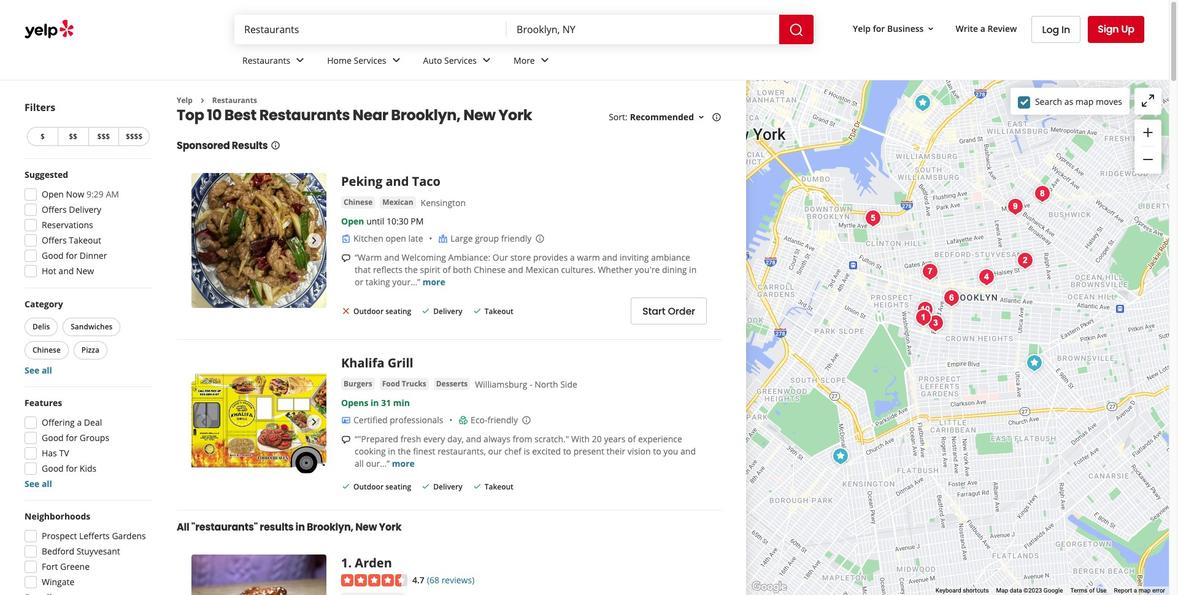 Task type: vqa. For each thing, say whether or not it's contained in the screenshot.
Get Directions link on the right
no



Task type: locate. For each thing, give the bounding box(es) containing it.
0 vertical spatial see all button
[[25, 365, 52, 376]]

fort greene
[[42, 561, 90, 573]]

16 speech v2 image for peking and taco
[[341, 254, 351, 263]]

good up hot
[[42, 250, 64, 261]]

yelp left business
[[853, 22, 871, 34]]

0 vertical spatial previous image
[[196, 233, 211, 248]]

1 vertical spatial next image
[[307, 415, 322, 430]]

good
[[42, 250, 64, 261], [42, 432, 64, 444], [42, 463, 64, 474]]

services right home
[[354, 54, 386, 66]]

trucks
[[402, 379, 426, 389]]

0 horizontal spatial to
[[563, 446, 571, 457]]

see up the features
[[25, 365, 39, 376]]

good for groups
[[42, 432, 109, 444]]

24 chevron down v2 image left the auto
[[389, 53, 404, 68]]

york up arden
[[379, 520, 402, 534]]

0 vertical spatial 16 speech v2 image
[[341, 254, 351, 263]]

mexican
[[382, 197, 413, 208], [526, 264, 559, 276]]

takeout inside group
[[69, 234, 101, 246]]

lefferts
[[79, 530, 110, 542]]

None field
[[244, 23, 497, 36], [517, 23, 770, 36]]

©2023
[[1024, 587, 1042, 594]]

1 vertical spatial offers
[[42, 234, 67, 246]]

1 offers from the top
[[42, 204, 67, 215]]

kitchen
[[353, 233, 383, 244]]

every
[[423, 433, 445, 445]]

2 vertical spatial good
[[42, 463, 64, 474]]

2 offers from the top
[[42, 234, 67, 246]]

1 vertical spatial outdoor
[[353, 482, 384, 492]]

24 chevron down v2 image for home services
[[389, 53, 404, 68]]

previous image for khalifa grill
[[196, 415, 211, 430]]

home services
[[327, 54, 386, 66]]

1 horizontal spatial map
[[1139, 587, 1151, 594]]

mexican up 10:30
[[382, 197, 413, 208]]

0 vertical spatial of
[[443, 264, 451, 276]]

outdoor seating for 16 close v2 icon
[[353, 306, 411, 316]]

more link down spirit
[[423, 276, 445, 288]]

yelp
[[853, 22, 871, 34], [177, 95, 193, 106]]

has tv
[[42, 447, 69, 459]]

the wreck image
[[974, 265, 999, 289]]

outdoor seating down taking
[[353, 306, 411, 316]]

up
[[1121, 22, 1135, 36]]

next image left 16 kitchen open late v2 icon
[[307, 233, 322, 248]]

0 vertical spatial all
[[42, 365, 52, 376]]

1 vertical spatial new
[[76, 265, 94, 277]]

chinese down delis button
[[33, 345, 61, 355]]

0 vertical spatial see all
[[25, 365, 52, 376]]

2 horizontal spatial chinese
[[474, 264, 506, 276]]

until
[[366, 216, 384, 227]]

friendly up store
[[501, 233, 532, 244]]

food trucks link
[[380, 378, 429, 391]]

1 horizontal spatial yelp
[[853, 22, 871, 34]]

more down spirit
[[423, 276, 445, 288]]

store
[[510, 252, 531, 264]]

expand map image
[[1141, 93, 1156, 108]]

0 vertical spatial yelp
[[853, 22, 871, 34]]

outdoor for 16 close v2 icon
[[353, 306, 384, 316]]

2 16 checkmark v2 image from the left
[[472, 482, 482, 492]]

1 see all button from the top
[[25, 365, 52, 376]]

more down finest at left bottom
[[392, 458, 415, 470]]

see all button for category
[[25, 365, 52, 376]]

chinese down the peking
[[344, 197, 373, 208]]

none field up home services link at left
[[244, 23, 497, 36]]

la ñapa image
[[939, 286, 964, 310]]

restaurants up 16 info v2 image at the top of the page
[[259, 105, 350, 125]]

1 vertical spatial of
[[628, 433, 636, 445]]

0 vertical spatial mexican
[[382, 197, 413, 208]]

16 eco friendly v2 image
[[458, 416, 468, 425]]

burgers button
[[341, 378, 375, 391]]

16 checkmark v2 image down finest at left bottom
[[421, 482, 431, 492]]

1 vertical spatial open
[[341, 216, 364, 227]]

1 services from the left
[[354, 54, 386, 66]]

inviting
[[620, 252, 649, 264]]

1 seating from the top
[[386, 306, 411, 316]]

info icon image
[[535, 234, 545, 243], [535, 234, 545, 243], [522, 415, 532, 425], [522, 415, 532, 425]]

2 see all from the top
[[25, 478, 52, 490]]

new up the 1 . arden on the left bottom of the page
[[355, 520, 377, 534]]

takeout down "warm and welcoming ambiance: our store provides a warm and inviting ambiance that reflects the spirit of both chinese and mexican cultures. whether you're dining in or taking your…"
[[485, 306, 514, 316]]

1 horizontal spatial more link
[[423, 276, 445, 288]]

yelp inside "button"
[[853, 22, 871, 34]]

moves
[[1096, 95, 1122, 107]]

1 outdoor from the top
[[353, 306, 384, 316]]

1 vertical spatial previous image
[[196, 415, 211, 430]]

yelp for yelp for business
[[853, 22, 871, 34]]

2 vertical spatial takeout
[[485, 482, 514, 492]]

1 horizontal spatial peking and taco image
[[828, 444, 853, 469]]

sponsored results
[[177, 139, 268, 153]]

0 vertical spatial map
[[1076, 95, 1094, 107]]

chef
[[504, 446, 521, 457]]

grill
[[388, 355, 413, 372]]

open for open now 9:29 am
[[42, 188, 64, 200]]

khalifa grill image
[[910, 91, 935, 115], [191, 355, 326, 490]]

prospect
[[42, 530, 77, 542]]

3 good from the top
[[42, 463, 64, 474]]

business categories element
[[233, 44, 1144, 80]]

services right the auto
[[444, 54, 477, 66]]

16 checkmark v2 image for takeout
[[472, 482, 482, 492]]

delivery down both
[[433, 306, 462, 316]]

the down fresh
[[398, 446, 411, 457]]

a right 'report'
[[1134, 587, 1137, 594]]

top 10 best restaurants near brooklyn, new york
[[177, 105, 532, 125]]

good for good for groups
[[42, 432, 64, 444]]

offers up reservations
[[42, 204, 67, 215]]

2 horizontal spatial 24 chevron down v2 image
[[479, 53, 494, 68]]

16 checkmark v2 image for delivery
[[421, 306, 431, 316]]

1 vertical spatial seating
[[386, 482, 411, 492]]

good up has tv
[[42, 432, 64, 444]]

to
[[563, 446, 571, 457], [653, 446, 661, 457]]

the up the your…"
[[405, 264, 418, 276]]

0 vertical spatial york
[[498, 105, 532, 125]]

1 horizontal spatial khalifa grill image
[[910, 91, 935, 115]]

all "restaurants" results in brooklyn, new york
[[177, 520, 402, 534]]

a right write
[[981, 22, 985, 34]]

mexican inside mexican button
[[382, 197, 413, 208]]

outdoor down our…"
[[353, 482, 384, 492]]

16 speech v2 image down 16 certified professionals v2 icon
[[341, 435, 351, 445]]

0 horizontal spatial of
[[443, 264, 451, 276]]

0 horizontal spatial mexican
[[382, 197, 413, 208]]

prospect lefferts gardens
[[42, 530, 146, 542]]

3 24 chevron down v2 image from the left
[[479, 53, 494, 68]]

1 horizontal spatial more
[[423, 276, 445, 288]]

restaurants up best
[[242, 54, 290, 66]]

a inside group
[[77, 417, 82, 428]]

24 chevron down v2 image
[[293, 53, 308, 68], [389, 53, 404, 68], [479, 53, 494, 68]]

more link down finest at left bottom
[[392, 458, 415, 470]]

top
[[177, 105, 204, 125]]

2 vertical spatial of
[[1089, 587, 1095, 594]]

in right the dining
[[689, 264, 697, 276]]

good down has tv
[[42, 463, 64, 474]]

None search field
[[234, 15, 816, 44]]

offers for offers takeout
[[42, 234, 67, 246]]

0 horizontal spatial york
[[379, 520, 402, 534]]

desserts button
[[434, 378, 470, 391]]

all up the features
[[42, 365, 52, 376]]

the inside "warm and welcoming ambiance: our store provides a warm and inviting ambiance that reflects the spirit of both chinese and mexican cultures. whether you're dining in or taking your…"
[[405, 264, 418, 276]]

1 vertical spatial more
[[392, 458, 415, 470]]

0 vertical spatial the
[[405, 264, 418, 276]]

zoom in image
[[1141, 125, 1156, 140]]

offers down reservations
[[42, 234, 67, 246]]

16 checkmark v2 image down "restaurants,"
[[472, 482, 482, 492]]

for left business
[[873, 22, 885, 34]]

1 vertical spatial map
[[1139, 587, 1151, 594]]

seating
[[386, 306, 411, 316], [386, 482, 411, 492]]

in
[[1062, 22, 1070, 37]]

0 vertical spatial open
[[42, 188, 64, 200]]

desserts link
[[434, 378, 470, 391]]

2 horizontal spatial 16 checkmark v2 image
[[472, 306, 482, 316]]

2 16 speech v2 image from the top
[[341, 435, 351, 445]]

more for khalifa grill
[[392, 458, 415, 470]]

of inside ""prepared fresh every day, and always from scratch." with 20 years of experience cooking in the finest restaurants, our chef is excited to present their vision to you and all our…"
[[628, 433, 636, 445]]

mexican down provides
[[526, 264, 559, 276]]

see all down has
[[25, 478, 52, 490]]

a
[[981, 22, 985, 34], [570, 252, 575, 264], [77, 417, 82, 428], [1134, 587, 1137, 594]]

1 horizontal spatial chinese
[[344, 197, 373, 208]]

restaurants inside business categories element
[[242, 54, 290, 66]]

"warm
[[355, 252, 382, 264]]

finest
[[413, 446, 435, 457]]

1 16 checkmark v2 image from the left
[[421, 482, 431, 492]]

open up 16 kitchen open late v2 icon
[[341, 216, 364, 227]]

brooklyn, up 1
[[307, 520, 353, 534]]

1 vertical spatial see all
[[25, 478, 52, 490]]

1 vertical spatial brooklyn,
[[307, 520, 353, 534]]

0 horizontal spatial services
[[354, 54, 386, 66]]

16 checkmark v2 image
[[421, 482, 431, 492], [472, 482, 482, 492]]

yelp left the 16 chevron right v2 icon
[[177, 95, 193, 106]]

restaurants
[[242, 54, 290, 66], [212, 95, 257, 106], [259, 105, 350, 125]]

1 horizontal spatial york
[[498, 105, 532, 125]]

map for error
[[1139, 587, 1151, 594]]

offering a deal
[[42, 417, 102, 428]]

chinese inside "warm and welcoming ambiance: our store provides a warm and inviting ambiance that reflects the spirit of both chinese and mexican cultures. whether you're dining in or taking your…"
[[474, 264, 506, 276]]

open
[[386, 233, 406, 244]]

group
[[475, 233, 499, 244]]

see all button
[[25, 365, 52, 376], [25, 478, 52, 490]]

write a review
[[956, 22, 1017, 34]]

all down 'cooking'
[[355, 458, 364, 470]]

see all button down has
[[25, 478, 52, 490]]

services inside home services link
[[354, 54, 386, 66]]

24 chevron down v2 image inside "auto services" link
[[479, 53, 494, 68]]

4.7
[[412, 574, 425, 586]]

report a map error link
[[1114, 587, 1165, 594]]

outdoor right 16 close v2 icon
[[353, 306, 384, 316]]

0 horizontal spatial more
[[392, 458, 415, 470]]

0 vertical spatial chinese button
[[341, 197, 375, 209]]

see all for features
[[25, 478, 52, 490]]

1 good from the top
[[42, 250, 64, 261]]

a left deal at the bottom left
[[77, 417, 82, 428]]

chinese
[[344, 197, 373, 208], [474, 264, 506, 276], [33, 345, 61, 355]]

slideshow element
[[191, 173, 326, 308], [191, 355, 326, 490]]

bedford
[[42, 546, 74, 557]]

2 24 chevron down v2 image from the left
[[389, 53, 404, 68]]

0 horizontal spatial new
[[76, 265, 94, 277]]

takeout down our
[[485, 482, 514, 492]]

years
[[604, 433, 626, 445]]

2 vertical spatial all
[[42, 478, 52, 490]]

1 vertical spatial see all button
[[25, 478, 52, 490]]

next image left 16 certified professionals v2 icon
[[307, 415, 322, 430]]

use
[[1096, 587, 1107, 594]]

1 vertical spatial see
[[25, 478, 39, 490]]

24 chevron down v2 image inside home services link
[[389, 53, 404, 68]]

1 vertical spatial outdoor seating
[[353, 482, 411, 492]]

1 horizontal spatial mexican
[[526, 264, 559, 276]]

1 horizontal spatial brooklyn,
[[391, 105, 461, 125]]

outdoor for outdoor seating 16 checkmark v2 image
[[353, 482, 384, 492]]

sign up
[[1098, 22, 1135, 36]]

side
[[560, 379, 577, 391]]

group
[[1135, 120, 1162, 174], [21, 169, 152, 281], [22, 298, 152, 377], [21, 397, 152, 490], [21, 511, 152, 595]]

16 info v2 image
[[270, 141, 280, 151]]

open for open until 10:30 pm
[[341, 216, 364, 227]]

search image
[[789, 22, 804, 37]]

of left use
[[1089, 587, 1095, 594]]

min
[[393, 397, 410, 409]]

and inside group
[[59, 265, 74, 277]]

seating down our…"
[[386, 482, 411, 492]]

1 slideshow element from the top
[[191, 173, 326, 308]]

0 vertical spatial more link
[[423, 276, 445, 288]]

1 horizontal spatial of
[[628, 433, 636, 445]]

1 vertical spatial more link
[[392, 458, 415, 470]]

1 horizontal spatial services
[[444, 54, 477, 66]]

see up neighborhoods
[[25, 478, 39, 490]]

more
[[423, 276, 445, 288], [392, 458, 415, 470]]

0 vertical spatial offers
[[42, 204, 67, 215]]

$$$
[[97, 131, 110, 142]]

burgers link
[[341, 378, 375, 391]]

0 horizontal spatial chinese button
[[25, 341, 69, 360]]

friendly up always
[[488, 414, 518, 426]]

deal
[[84, 417, 102, 428]]

delivery down open now 9:29 am
[[69, 204, 101, 215]]

0 vertical spatial peking and taco image
[[191, 173, 326, 308]]

16 speech v2 image down 16 kitchen open late v2 icon
[[341, 254, 351, 263]]

new down dinner
[[76, 265, 94, 277]]

delivery for outdoor seating 16 checkmark v2 image
[[433, 482, 462, 492]]

our
[[488, 446, 502, 457]]

0 vertical spatial good
[[42, 250, 64, 261]]

in right the results
[[296, 520, 305, 534]]

map right as
[[1076, 95, 1094, 107]]

mexican button
[[380, 197, 416, 209]]

your…"
[[392, 276, 420, 288]]

1 vertical spatial yelp
[[177, 95, 193, 106]]

all down good for kids
[[42, 478, 52, 490]]

0 vertical spatial slideshow element
[[191, 173, 326, 308]]

1 vertical spatial friendly
[[488, 414, 518, 426]]

none field up business categories element
[[517, 23, 770, 36]]

welcoming
[[402, 252, 446, 264]]

zatar image
[[1030, 181, 1055, 206]]

1 previous image from the top
[[196, 233, 211, 248]]

chinese button down the peking
[[341, 197, 375, 209]]

to down with
[[563, 446, 571, 457]]

late
[[408, 233, 423, 244]]

16 speech v2 image
[[341, 254, 351, 263], [341, 435, 351, 445]]

mexican inside "warm and welcoming ambiance: our store provides a warm and inviting ambiance that reflects the spirit of both chinese and mexican cultures. whether you're dining in or taking your…"
[[526, 264, 559, 276]]

map left error
[[1139, 587, 1151, 594]]

auto services
[[423, 54, 477, 66]]

good for good for dinner
[[42, 250, 64, 261]]

services inside "auto services" link
[[444, 54, 477, 66]]

a up cultures.
[[570, 252, 575, 264]]

1 horizontal spatial chinese button
[[341, 197, 375, 209]]

outdoor
[[353, 306, 384, 316], [353, 482, 384, 492]]

chinese button down delis button
[[25, 341, 69, 360]]

terms of use link
[[1070, 587, 1107, 594]]

reviews)
[[442, 574, 475, 586]]

2 horizontal spatial of
[[1089, 587, 1095, 594]]

0 vertical spatial new
[[463, 105, 496, 125]]

0 vertical spatial delivery
[[69, 204, 101, 215]]

and right hot
[[59, 265, 74, 277]]

to down experience on the right bottom
[[653, 446, 661, 457]]

pizza button
[[74, 341, 107, 360]]

york down more
[[498, 105, 532, 125]]

see all for category
[[25, 365, 52, 376]]

0 vertical spatial khalifa grill image
[[910, 91, 935, 115]]

2 see from the top
[[25, 478, 39, 490]]

wingate
[[42, 576, 74, 588]]

0 vertical spatial brooklyn,
[[391, 105, 461, 125]]

2 none field from the left
[[517, 23, 770, 36]]

open down suggested at the top left of page
[[42, 188, 64, 200]]

1 vertical spatial takeout
[[485, 306, 514, 316]]

0 vertical spatial see
[[25, 365, 39, 376]]

16 checkmark v2 image
[[421, 306, 431, 316], [472, 306, 482, 316], [341, 482, 351, 492]]

20
[[592, 433, 602, 445]]

for left kids
[[66, 463, 77, 474]]

1 16 speech v2 image from the top
[[341, 254, 351, 263]]

peking and taco
[[341, 173, 441, 190]]

previous image
[[196, 233, 211, 248], [196, 415, 211, 430]]

next image for peking
[[307, 233, 322, 248]]

see all button up the features
[[25, 365, 52, 376]]

yelp for "yelp" link on the top left of the page
[[177, 95, 193, 106]]

0 horizontal spatial chinese
[[33, 345, 61, 355]]

of up the vision
[[628, 433, 636, 445]]

report a map error
[[1114, 587, 1165, 594]]

of left both
[[443, 264, 451, 276]]

1 none field from the left
[[244, 23, 497, 36]]

0 horizontal spatial 24 chevron down v2 image
[[293, 53, 308, 68]]

see all up the features
[[25, 365, 52, 376]]

group containing neighborhoods
[[21, 511, 152, 595]]

chinese link
[[341, 197, 375, 209]]

and down store
[[508, 264, 523, 276]]

slideshow element for khalifa
[[191, 355, 326, 490]]

0 horizontal spatial yelp
[[177, 95, 193, 106]]

seating down the your…"
[[386, 306, 411, 316]]

outdoor seating down our…"
[[353, 482, 411, 492]]

1 outdoor seating from the top
[[353, 306, 411, 316]]

0 horizontal spatial 16 checkmark v2 image
[[341, 482, 351, 492]]

new down "auto services" link
[[463, 105, 496, 125]]

open inside group
[[42, 188, 64, 200]]

zhongzhong noodles - brooklyn image
[[861, 206, 885, 230]]

has
[[42, 447, 57, 459]]

all for category
[[42, 365, 52, 376]]

2 vertical spatial new
[[355, 520, 377, 534]]

takeout up dinner
[[69, 234, 101, 246]]

1 next image from the top
[[307, 233, 322, 248]]

delivery down "restaurants,"
[[433, 482, 462, 492]]

2 see all button from the top
[[25, 478, 52, 490]]

a for offering a deal
[[77, 417, 82, 428]]

1 vertical spatial york
[[379, 520, 402, 534]]

neighborhoods
[[25, 511, 90, 522]]

16 info v2 image
[[712, 112, 722, 122]]

delivery for 16 close v2 icon
[[433, 306, 462, 316]]

delivery inside group
[[69, 204, 101, 215]]

peking and taco image
[[191, 173, 326, 308], [828, 444, 853, 469]]

0 vertical spatial chinese
[[344, 197, 373, 208]]

group containing suggested
[[21, 169, 152, 281]]

for inside yelp for business "button"
[[873, 22, 885, 34]]

in up our…"
[[388, 446, 396, 457]]

0 vertical spatial seating
[[386, 306, 411, 316]]

for for groups
[[66, 432, 77, 444]]

kids
[[80, 463, 97, 474]]

1 vertical spatial chinese button
[[25, 341, 69, 360]]

takeout for outdoor seating 16 checkmark v2 image
[[485, 482, 514, 492]]

16 chevron down v2 image
[[926, 24, 936, 34]]

restaurants,
[[438, 446, 486, 457]]

2 slideshow element from the top
[[191, 355, 326, 490]]

friendly
[[501, 233, 532, 244], [488, 414, 518, 426]]

1 horizontal spatial to
[[653, 446, 661, 457]]

1 horizontal spatial 16 checkmark v2 image
[[421, 306, 431, 316]]

new
[[463, 105, 496, 125], [76, 265, 94, 277], [355, 520, 377, 534]]

24 chevron down v2 image right auto services
[[479, 53, 494, 68]]

2 previous image from the top
[[196, 415, 211, 430]]

group containing features
[[21, 397, 152, 490]]

none field near
[[517, 23, 770, 36]]

of inside "warm and welcoming ambiance: our store provides a warm and inviting ambiance that reflects the spirit of both chinese and mexican cultures. whether you're dining in or taking your…"
[[443, 264, 451, 276]]

2 outdoor seating from the top
[[353, 482, 411, 492]]

in left 31
[[371, 397, 379, 409]]

2 good from the top
[[42, 432, 64, 444]]

brooklyn, right near
[[391, 105, 461, 125]]

24 chevron down v2 image left home
[[293, 53, 308, 68]]

on di run image
[[1022, 351, 1047, 375]]

0 horizontal spatial none field
[[244, 23, 497, 36]]

1 horizontal spatial 24 chevron down v2 image
[[389, 53, 404, 68]]

trad room image
[[1013, 248, 1037, 273]]

1 see all from the top
[[25, 365, 52, 376]]

2 services from the left
[[444, 54, 477, 66]]

0 horizontal spatial peking and taco image
[[191, 173, 326, 308]]

auto
[[423, 54, 442, 66]]

1 vertical spatial khalifa grill image
[[191, 355, 326, 490]]

0 vertical spatial outdoor seating
[[353, 306, 411, 316]]

chinese down our
[[474, 264, 506, 276]]

16 checkmark v2 image for outdoor seating
[[341, 482, 351, 492]]

previous image for peking and taco
[[196, 233, 211, 248]]

0 horizontal spatial open
[[42, 188, 64, 200]]

present
[[574, 446, 604, 457]]

a for write a review
[[981, 22, 985, 34]]

yelp link
[[177, 95, 193, 106]]

1 vertical spatial mexican
[[526, 264, 559, 276]]

1 24 chevron down v2 image from the left
[[293, 53, 308, 68]]

next image
[[307, 233, 322, 248], [307, 415, 322, 430]]

1 horizontal spatial open
[[341, 216, 364, 227]]

2 outdoor from the top
[[353, 482, 384, 492]]

0 horizontal spatial more link
[[392, 458, 415, 470]]

for down offers takeout on the left top
[[66, 250, 77, 261]]

2 vertical spatial chinese
[[33, 345, 61, 355]]

terms of use
[[1070, 587, 1107, 594]]

1 see from the top
[[25, 365, 39, 376]]

1 vertical spatial good
[[42, 432, 64, 444]]

0 horizontal spatial khalifa grill image
[[191, 355, 326, 490]]

offers for offers delivery
[[42, 204, 67, 215]]

for down offering a deal
[[66, 432, 77, 444]]

golda image
[[918, 259, 942, 284]]

2 next image from the top
[[307, 415, 322, 430]]

for for dinner
[[66, 250, 77, 261]]



Task type: describe. For each thing, give the bounding box(es) containing it.
suggested
[[25, 169, 68, 180]]

and up mexican link
[[386, 173, 409, 190]]

16 kitchen open late v2 image
[[341, 234, 351, 244]]

takeout for 16 close v2 icon
[[485, 306, 514, 316]]

peking and taco link
[[341, 173, 441, 190]]

in inside "warm and welcoming ambiance: our store provides a warm and inviting ambiance that reflects the spirit of both chinese and mexican cultures. whether you're dining in or taking your…"
[[689, 264, 697, 276]]

1 vertical spatial peking and taco image
[[828, 444, 853, 469]]

as
[[1065, 95, 1073, 107]]

$$$$
[[126, 131, 143, 142]]

2 to from the left
[[653, 446, 661, 457]]

map region
[[602, 0, 1178, 595]]

16 speech v2 image for khalifa grill
[[341, 435, 351, 445]]

good for kids
[[42, 463, 97, 474]]

terms
[[1070, 587, 1088, 594]]

0 horizontal spatial brooklyn,
[[307, 520, 353, 534]]

sort:
[[609, 111, 628, 123]]

food trucks
[[382, 379, 426, 389]]

arden image
[[911, 305, 936, 330]]

services for auto services
[[444, 54, 477, 66]]

spirit
[[420, 264, 440, 276]]

the inside ""prepared fresh every day, and always from scratch." with 20 years of experience cooking in the finest restaurants, our chef is excited to present their vision to you and all our…"
[[398, 446, 411, 457]]

arden
[[355, 555, 392, 571]]

dinner
[[80, 250, 107, 261]]

certified
[[353, 414, 388, 426]]

results
[[260, 520, 294, 534]]

a for report a map error
[[1134, 587, 1137, 594]]

0 vertical spatial friendly
[[501, 233, 532, 244]]

delis
[[33, 322, 50, 332]]

log in
[[1042, 22, 1070, 37]]

large group friendly
[[451, 233, 532, 244]]

khalifa grill
[[341, 355, 413, 372]]

and up reflects
[[384, 252, 399, 264]]

fresh
[[401, 433, 421, 445]]

zoom out image
[[1141, 152, 1156, 167]]

log
[[1042, 22, 1059, 37]]

whether
[[598, 264, 633, 276]]

report
[[1114, 587, 1132, 594]]

groups
[[80, 432, 109, 444]]

2 seating from the top
[[386, 482, 411, 492]]

taco
[[412, 173, 441, 190]]

1 to from the left
[[563, 446, 571, 457]]

vision
[[628, 446, 651, 457]]

16 close v2 image
[[341, 306, 351, 316]]

map for moves
[[1076, 95, 1094, 107]]

outdoor seating for outdoor seating 16 checkmark v2 image
[[353, 482, 411, 492]]

williamsburg - north side
[[475, 379, 577, 391]]

filters
[[25, 101, 55, 114]]

more link for peking and taco
[[423, 276, 445, 288]]

tv
[[59, 447, 69, 459]]

pizza
[[82, 345, 99, 355]]

16 chevron right v2 image
[[198, 96, 207, 105]]

search as map moves
[[1035, 95, 1122, 107]]

a inside "warm and welcoming ambiance: our store provides a warm and inviting ambiance that reflects the spirit of both chinese and mexican cultures. whether you're dining in or taking your…"
[[570, 252, 575, 264]]

khalifa
[[341, 355, 384, 372]]

category
[[25, 298, 63, 310]]

recommended
[[630, 111, 694, 123]]

cornbread brooklyn image
[[923, 311, 948, 335]]

google image
[[749, 579, 790, 595]]

slideshow element for peking
[[191, 173, 326, 308]]

and up "restaurants,"
[[466, 433, 481, 445]]

24 chevron down v2 image for auto services
[[479, 53, 494, 68]]

Find text field
[[244, 23, 497, 36]]

""prepared
[[355, 433, 398, 445]]

good for good for kids
[[42, 463, 64, 474]]

provides
[[533, 252, 568, 264]]

concrete brooklyn image
[[1003, 194, 1028, 219]]

with
[[571, 433, 590, 445]]

4.7 star rating image
[[341, 575, 407, 587]]

data
[[1010, 587, 1022, 594]]

9:29
[[87, 188, 104, 200]]

see for features
[[25, 478, 39, 490]]

reservations
[[42, 219, 93, 231]]

gardens
[[112, 530, 146, 542]]

16 checkmark v2 image for takeout
[[472, 306, 482, 316]]

(68
[[427, 574, 439, 586]]

16 certified professionals v2 image
[[341, 416, 351, 425]]

open now 9:29 am
[[42, 188, 119, 200]]

results
[[232, 139, 268, 153]]

24 chevron down v2 image
[[537, 53, 552, 68]]

home
[[327, 54, 352, 66]]

$$$ button
[[88, 127, 119, 146]]

0 vertical spatial restaurants link
[[233, 44, 317, 80]]

opens
[[341, 397, 368, 409]]

order
[[668, 304, 695, 318]]

services for home services
[[354, 54, 386, 66]]

north
[[535, 379, 558, 391]]

2 horizontal spatial new
[[463, 105, 496, 125]]

keyboard
[[936, 587, 961, 594]]

now
[[66, 188, 84, 200]]

1 vertical spatial restaurants link
[[212, 95, 257, 106]]

review
[[988, 22, 1017, 34]]

for for business
[[873, 22, 885, 34]]

our
[[493, 252, 508, 264]]

start
[[642, 304, 666, 318]]

recommended button
[[630, 111, 706, 123]]

stuyvesant
[[76, 546, 120, 557]]

is
[[524, 446, 530, 457]]

and up whether
[[602, 252, 618, 264]]

altar image
[[913, 297, 937, 322]]

sponsored
[[177, 139, 230, 153]]

all inside ""prepared fresh every day, and always from scratch." with 20 years of experience cooking in the finest restaurants, our chef is excited to present their vision to you and all our…"
[[355, 458, 364, 470]]

in inside ""prepared fresh every day, and always from scratch." with 20 years of experience cooking in the finest restaurants, our chef is excited to present their vision to you and all our…"
[[388, 446, 396, 457]]

group containing category
[[22, 298, 152, 377]]

1
[[341, 555, 348, 571]]

4.7 link
[[412, 573, 425, 587]]

fort
[[42, 561, 58, 573]]

food trucks button
[[380, 378, 429, 391]]

16 chevron down v2 image
[[697, 112, 706, 122]]

hot
[[42, 265, 56, 277]]

1 horizontal spatial new
[[355, 520, 377, 534]]

Near text field
[[517, 23, 770, 36]]

business
[[887, 22, 924, 34]]

google
[[1044, 587, 1063, 594]]

ambiance:
[[448, 252, 490, 264]]

khalifa grill link
[[341, 355, 413, 372]]

bedford stuyvesant
[[42, 546, 120, 557]]

16 checkmark v2 image for delivery
[[421, 482, 431, 492]]

restaurants right the 16 chevron right v2 icon
[[212, 95, 257, 106]]

near
[[353, 105, 388, 125]]

ambiance
[[651, 252, 690, 264]]

all for features
[[42, 478, 52, 490]]

more for peking and taco
[[423, 276, 445, 288]]

sign
[[1098, 22, 1119, 36]]

sandwiches button
[[63, 318, 121, 336]]

more link for khalifa grill
[[392, 458, 415, 470]]

day,
[[447, 433, 464, 445]]

offering
[[42, 417, 75, 428]]

reflects
[[373, 264, 403, 276]]

features
[[25, 397, 62, 409]]

you're
[[635, 264, 660, 276]]

(68 reviews)
[[427, 574, 475, 586]]

for for kids
[[66, 463, 77, 474]]

and right you
[[681, 446, 696, 457]]

more
[[514, 54, 535, 66]]

see for category
[[25, 365, 39, 376]]

offers takeout
[[42, 234, 101, 246]]

see all button for features
[[25, 478, 52, 490]]

best
[[224, 105, 256, 125]]

all
[[177, 520, 189, 534]]

next image for khalifa
[[307, 415, 322, 430]]

chinese inside 'link'
[[344, 197, 373, 208]]

10:30
[[387, 216, 409, 227]]

24 chevron down v2 image for restaurants
[[293, 53, 308, 68]]

opens in 31 min
[[341, 397, 410, 409]]

none field find
[[244, 23, 497, 36]]

16 large group friendly v2 image
[[438, 234, 448, 244]]



